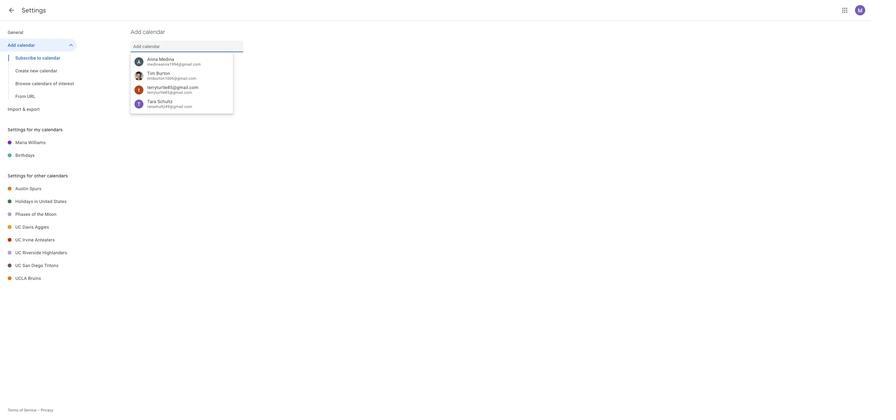 Task type: locate. For each thing, give the bounding box(es) containing it.
1 vertical spatial add calendar
[[8, 43, 35, 48]]

1 vertical spatial calendars
[[42, 127, 63, 133]]

calendars down create new calendar at the top left of the page
[[32, 81, 52, 86]]

0 vertical spatial calendars
[[32, 81, 52, 86]]

subscribe
[[15, 55, 36, 61]]

settings up austin
[[8, 173, 26, 179]]

timburton1006@gmail.com
[[147, 76, 196, 81]]

uc irvine anteaters tree item
[[0, 233, 77, 246]]

1 vertical spatial of
[[32, 212, 36, 217]]

0 vertical spatial of
[[53, 81, 57, 86]]

of
[[53, 81, 57, 86], [32, 212, 36, 217], [19, 408, 23, 413]]

calendars right my
[[42, 127, 63, 133]]

browse
[[15, 81, 31, 86]]

bruins
[[28, 276, 41, 281]]

add calendar inside tree item
[[8, 43, 35, 48]]

for left other
[[27, 173, 33, 179]]

terryturtle85@gmail.com
[[147, 85, 198, 90], [147, 90, 192, 95]]

0 vertical spatial add calendar
[[131, 29, 165, 36]]

calendar inside tree item
[[17, 43, 35, 48]]

create new calendar
[[15, 68, 57, 73]]

service
[[24, 408, 36, 413]]

list box
[[131, 55, 233, 111]]

of left the
[[32, 212, 36, 217]]

0 horizontal spatial add
[[8, 43, 16, 48]]

settings for my calendars
[[8, 127, 63, 133]]

uc left davis
[[15, 225, 21, 230]]

2 vertical spatial settings
[[8, 173, 26, 179]]

uc
[[15, 225, 21, 230], [15, 237, 21, 242], [15, 250, 21, 255], [15, 263, 21, 268]]

to
[[37, 55, 41, 61]]

for for my
[[27, 127, 33, 133]]

settings up the maria
[[8, 127, 26, 133]]

3 uc from the top
[[15, 250, 21, 255]]

uc left san
[[15, 263, 21, 268]]

terms
[[8, 408, 18, 413]]

terryturtle85@gmail.com up the schultz
[[147, 90, 192, 95]]

uc for uc riverside highlanders
[[15, 250, 21, 255]]

anteaters
[[35, 237, 55, 242]]

2 vertical spatial calendars
[[47, 173, 68, 179]]

uc for uc irvine anteaters
[[15, 237, 21, 242]]

settings for other calendars
[[8, 173, 68, 179]]

from
[[15, 94, 26, 99]]

1 vertical spatial add
[[8, 43, 16, 48]]

calendar
[[143, 29, 165, 36], [17, 43, 35, 48], [42, 55, 60, 61], [40, 68, 57, 73]]

new
[[30, 68, 38, 73]]

uc left the irvine at the left bottom of the page
[[15, 237, 21, 242]]

create
[[15, 68, 29, 73]]

for for other
[[27, 173, 33, 179]]

uc san diego tritons
[[15, 263, 59, 268]]

tim
[[147, 71, 155, 76]]

phases of the moon
[[15, 212, 57, 217]]

from url
[[15, 94, 35, 99]]

add calendar
[[131, 29, 165, 36], [8, 43, 35, 48]]

moon
[[45, 212, 57, 217]]

of inside group
[[53, 81, 57, 86]]

add calendar up subscribe at the left of the page
[[8, 43, 35, 48]]

group
[[0, 52, 77, 103]]

burton
[[156, 71, 170, 76]]

settings right go back icon
[[22, 6, 46, 14]]

subscribe to calendar
[[15, 55, 60, 61]]

2 uc from the top
[[15, 237, 21, 242]]

url
[[27, 94, 35, 99]]

general
[[8, 30, 23, 35]]

privacy link
[[41, 408, 53, 413]]

2 terryturtle85@gmail.com from the top
[[147, 90, 192, 95]]

0 horizontal spatial of
[[19, 408, 23, 413]]

calendars for my
[[42, 127, 63, 133]]

diego
[[31, 263, 43, 268]]

1 uc from the top
[[15, 225, 21, 230]]

of right terms
[[19, 408, 23, 413]]

for left my
[[27, 127, 33, 133]]

0 vertical spatial add
[[131, 29, 141, 36]]

1 vertical spatial settings
[[8, 127, 26, 133]]

of left the interest
[[53, 81, 57, 86]]

medina
[[159, 57, 174, 62]]

calendars up austin spurs link on the top of the page
[[47, 173, 68, 179]]

add inside tree item
[[8, 43, 16, 48]]

uc riverside highlanders link
[[15, 246, 77, 259]]

settings for other calendars tree
[[0, 182, 77, 285]]

calendars
[[32, 81, 52, 86], [42, 127, 63, 133], [47, 173, 68, 179]]

2 vertical spatial of
[[19, 408, 23, 413]]

0 vertical spatial for
[[27, 127, 33, 133]]

other
[[34, 173, 46, 179]]

2 for from the top
[[27, 173, 33, 179]]

terryturtle85@gmail.com down timburton1006@gmail.com
[[147, 85, 198, 90]]

1 horizontal spatial of
[[32, 212, 36, 217]]

calendar up anna at left
[[143, 29, 165, 36]]

1 horizontal spatial add
[[131, 29, 141, 36]]

irvine
[[22, 237, 34, 242]]

uc davis aggies link
[[15, 221, 77, 233]]

uc davis aggies tree item
[[0, 221, 77, 233]]

settings
[[22, 6, 46, 14], [8, 127, 26, 133], [8, 173, 26, 179]]

for
[[27, 127, 33, 133], [27, 173, 33, 179]]

0 vertical spatial settings
[[22, 6, 46, 14]]

of inside tree item
[[32, 212, 36, 217]]

of for –
[[19, 408, 23, 413]]

maria williams tree item
[[0, 136, 77, 149]]

import
[[8, 107, 21, 112]]

maria
[[15, 140, 27, 145]]

uc for uc davis aggies
[[15, 225, 21, 230]]

highlanders
[[42, 250, 67, 255]]

export
[[27, 107, 40, 112]]

&
[[23, 107, 25, 112]]

1 vertical spatial for
[[27, 173, 33, 179]]

interest
[[58, 81, 74, 86]]

add
[[131, 29, 141, 36], [8, 43, 16, 48]]

calendars for other
[[47, 173, 68, 179]]

birthdays link
[[15, 149, 77, 162]]

anna medina medinaanna1994@gmail.com
[[147, 57, 201, 67]]

2 horizontal spatial of
[[53, 81, 57, 86]]

holidays in united states link
[[15, 195, 77, 208]]

uc left the riverside
[[15, 250, 21, 255]]

0 horizontal spatial add calendar
[[8, 43, 35, 48]]

1 for from the top
[[27, 127, 33, 133]]

4 uc from the top
[[15, 263, 21, 268]]

tree
[[0, 26, 77, 116]]

states
[[54, 199, 67, 204]]

uc irvine anteaters link
[[15, 233, 77, 246]]

add calendar up anna at left
[[131, 29, 165, 36]]

birthdays tree item
[[0, 149, 77, 162]]

calendar up subscribe at the left of the page
[[17, 43, 35, 48]]



Task type: describe. For each thing, give the bounding box(es) containing it.
united
[[39, 199, 52, 204]]

in
[[34, 199, 38, 204]]

ucla
[[15, 276, 27, 281]]

phases
[[15, 212, 30, 217]]

tarashultz49@gmail.com
[[147, 104, 192, 109]]

import & export
[[8, 107, 40, 112]]

davis
[[22, 225, 34, 230]]

tara schultz tarashultz49@gmail.com
[[147, 99, 192, 109]]

of for moon
[[32, 212, 36, 217]]

go back image
[[8, 6, 15, 14]]

uc riverside highlanders
[[15, 250, 67, 255]]

uc for uc san diego tritons
[[15, 263, 21, 268]]

holidays in united states
[[15, 199, 67, 204]]

calendar up browse calendars of interest
[[40, 68, 57, 73]]

add calendar tree item
[[0, 39, 77, 52]]

my
[[34, 127, 41, 133]]

uc irvine anteaters
[[15, 237, 55, 242]]

settings for settings for my calendars
[[8, 127, 26, 133]]

terms of service – privacy
[[8, 408, 53, 413]]

ucla bruins
[[15, 276, 41, 281]]

san
[[22, 263, 30, 268]]

ucla bruins link
[[15, 272, 77, 285]]

calendar right the "to"
[[42, 55, 60, 61]]

terryturtle85@gmail.com inside terryturtle85@gmail.com terryturtle85@gmail.com
[[147, 90, 192, 95]]

anna
[[147, 57, 158, 62]]

medinaanna1994@gmail.com
[[147, 62, 201, 67]]

tritons
[[44, 263, 59, 268]]

aggies
[[35, 225, 49, 230]]

calendars inside group
[[32, 81, 52, 86]]

austin spurs tree item
[[0, 182, 77, 195]]

uc san diego tritons link
[[15, 259, 77, 272]]

phases of the moon link
[[15, 208, 77, 221]]

settings for my calendars tree
[[0, 136, 77, 162]]

–
[[37, 408, 40, 413]]

tree containing general
[[0, 26, 77, 116]]

terms of service link
[[8, 408, 36, 413]]

ucla bruins tree item
[[0, 272, 77, 285]]

uc davis aggies
[[15, 225, 49, 230]]

holidays
[[15, 199, 33, 204]]

schultz
[[157, 99, 173, 104]]

group containing subscribe to calendar
[[0, 52, 77, 103]]

settings for settings for other calendars
[[8, 173, 26, 179]]

tara
[[147, 99, 156, 104]]

Add calendar text field
[[133, 41, 241, 52]]

browse calendars of interest
[[15, 81, 74, 86]]

settings for settings
[[22, 6, 46, 14]]

settings heading
[[22, 6, 46, 14]]

riverside
[[22, 250, 41, 255]]

the
[[37, 212, 44, 217]]

austin
[[15, 186, 28, 191]]

maria williams
[[15, 140, 46, 145]]

spurs
[[30, 186, 41, 191]]

holidays in united states tree item
[[0, 195, 77, 208]]

phases of the moon tree item
[[0, 208, 77, 221]]

uc riverside highlanders tree item
[[0, 246, 77, 259]]

austin spurs link
[[15, 182, 77, 195]]

privacy
[[41, 408, 53, 413]]

williams
[[28, 140, 46, 145]]

uc san diego tritons tree item
[[0, 259, 77, 272]]

1 horizontal spatial add calendar
[[131, 29, 165, 36]]

birthdays
[[15, 153, 35, 158]]

terryturtle85@gmail.com terryturtle85@gmail.com
[[147, 85, 198, 95]]

tim burton timburton1006@gmail.com
[[147, 71, 196, 81]]

1 terryturtle85@gmail.com from the top
[[147, 85, 198, 90]]

austin spurs
[[15, 186, 41, 191]]

list box containing anna medina
[[131, 55, 233, 111]]



Task type: vqa. For each thing, say whether or not it's contained in the screenshot.
november 3 element's 3
no



